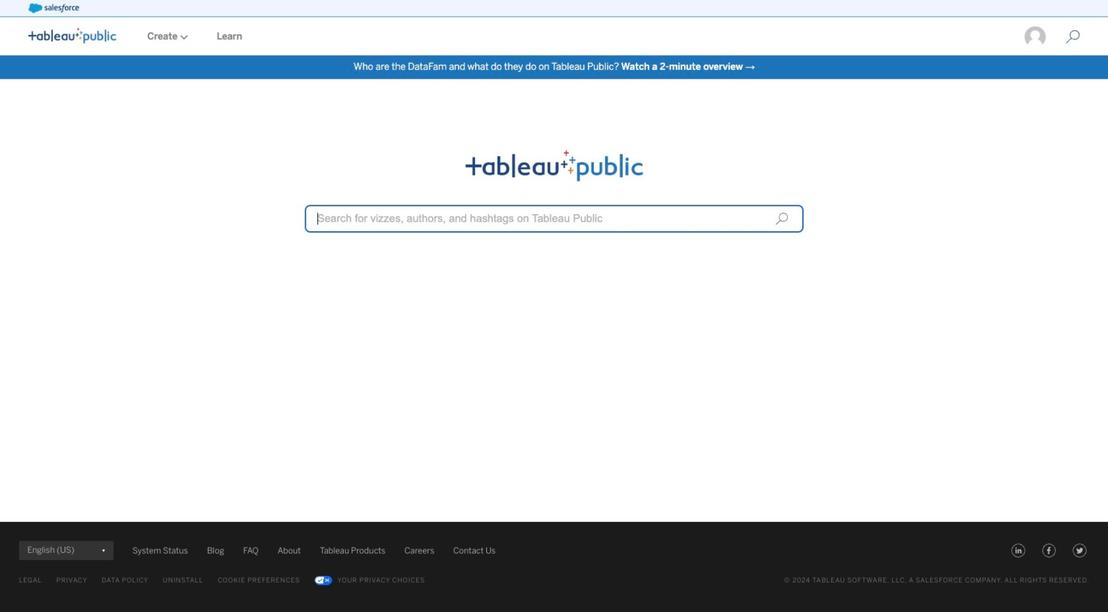 Task type: vqa. For each thing, say whether or not it's contained in the screenshot.
2nd Add Favorite button from the right
no



Task type: describe. For each thing, give the bounding box(es) containing it.
Search input field
[[305, 205, 804, 233]]

selected language element
[[27, 542, 105, 561]]

gary.orlando image
[[1024, 26, 1047, 48]]

go to search image
[[1052, 30, 1094, 44]]

create image
[[178, 35, 188, 40]]



Task type: locate. For each thing, give the bounding box(es) containing it.
salesforce logo image
[[29, 4, 79, 13]]

search image
[[775, 212, 788, 226]]

logo image
[[29, 28, 116, 43]]



